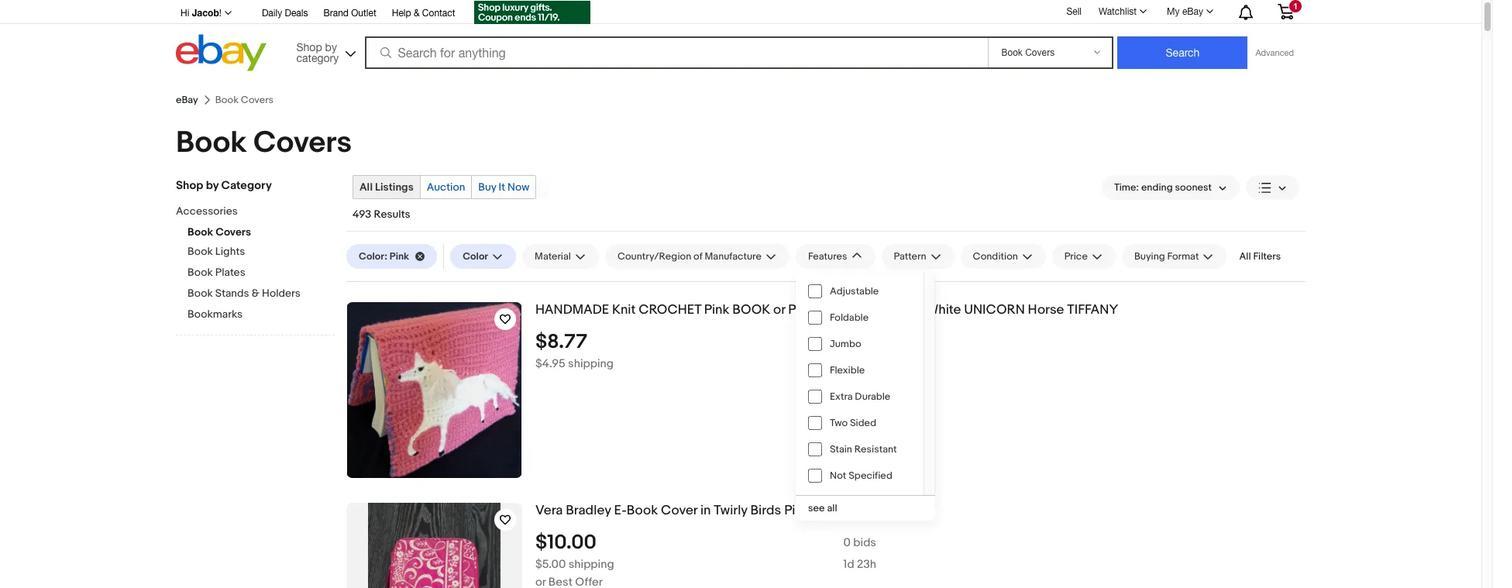 Task type: describe. For each thing, give the bounding box(es) containing it.
sell
[[1067, 6, 1082, 17]]

specified
[[849, 470, 893, 482]]

buy
[[479, 181, 496, 194]]

brand outlet link
[[324, 5, 376, 22]]

493
[[353, 208, 372, 221]]

knit
[[612, 302, 636, 318]]

unicorn
[[964, 302, 1025, 318]]

book down "accessories"
[[188, 226, 213, 239]]

2 vertical spatial pink
[[785, 503, 810, 519]]

two sided link
[[796, 410, 924, 436]]

my ebay
[[1167, 6, 1204, 17]]

contact
[[422, 8, 455, 19]]

help
[[392, 8, 411, 19]]

resistant
[[855, 443, 897, 456]]

1d 23h
[[844, 557, 877, 572]]

now
[[508, 181, 530, 194]]

book left plates
[[188, 266, 213, 279]]

filters
[[1254, 250, 1281, 263]]

handmade
[[536, 302, 609, 318]]

accessories link
[[176, 205, 323, 219]]

& inside account navigation
[[414, 8, 420, 19]]

watchlist
[[1099, 6, 1137, 17]]

book up bookmarks
[[188, 287, 213, 300]]

banner containing sell
[[176, 0, 1306, 75]]

adjustable
[[830, 285, 879, 298]]

vera bradley e-book cover in twirly birds pink
[[536, 503, 810, 519]]

handmade knit crochet pink book or photo album cover white unicorn horse tiffany link
[[536, 302, 1306, 318]]

shop by category
[[176, 178, 272, 193]]

foldable link
[[796, 305, 924, 331]]

all for all filters
[[1240, 250, 1252, 263]]

shop
[[176, 178, 203, 193]]

shipping for $8.77
[[568, 356, 614, 371]]

not specified
[[830, 470, 893, 482]]

0 horizontal spatial ebay
[[176, 94, 198, 106]]

0 bids $5.00 shipping
[[536, 535, 877, 572]]

all for all listings
[[360, 181, 373, 194]]

adjustable link
[[796, 278, 924, 305]]

auction
[[427, 181, 465, 194]]

flexible
[[830, 364, 865, 377]]

not
[[830, 470, 847, 482]]

bids for $8.77
[[854, 335, 877, 349]]

brand
[[324, 8, 349, 19]]

$4.95
[[536, 356, 566, 371]]

features button
[[796, 244, 876, 269]]

help & contact
[[392, 8, 455, 19]]

$8.77
[[536, 330, 588, 354]]

tap to watch item - handmade knit crochet pink book or photo album cover white unicorn horse tiffany image
[[495, 309, 516, 330]]

stands
[[215, 287, 249, 300]]

extra durable
[[830, 391, 891, 403]]

my ebay link
[[1159, 2, 1221, 21]]

1h
[[844, 356, 854, 371]]

birds
[[751, 503, 782, 519]]

buy it now link
[[472, 176, 536, 198]]

cover
[[878, 302, 924, 318]]

stain
[[830, 443, 853, 456]]

daily deals
[[262, 8, 308, 19]]

covers inside accessories book covers book lights book plates book stands & holders bookmarks
[[216, 226, 251, 239]]

brand outlet
[[324, 8, 376, 19]]

vera
[[536, 503, 563, 519]]

all
[[827, 502, 838, 515]]

ebay link
[[176, 94, 198, 106]]

color: pink
[[359, 250, 409, 263]]

color:
[[359, 250, 388, 263]]

book left lights
[[188, 245, 213, 258]]

handmade knit crochet pink book or photo album cover white unicorn horse tiffany image
[[347, 302, 521, 478]]

not specified link
[[796, 463, 924, 489]]

daily
[[262, 8, 282, 19]]

durable
[[855, 391, 891, 403]]

book plates link
[[188, 266, 335, 281]]

tap to watch item - vera bradley e-book cover in twirly birds pink image
[[495, 509, 516, 531]]

bids for $10.00
[[854, 535, 877, 550]]

stain resistant
[[830, 443, 897, 456]]

help & contact link
[[392, 5, 455, 22]]

my
[[1167, 6, 1180, 17]]



Task type: vqa. For each thing, say whether or not it's contained in the screenshot.
NOW
yes



Task type: locate. For each thing, give the bounding box(es) containing it.
2 horizontal spatial pink
[[785, 503, 810, 519]]

accessories
[[176, 205, 238, 218]]

2 shipping from the top
[[569, 557, 614, 572]]

it
[[499, 181, 505, 194]]

1 bids from the top
[[854, 335, 877, 349]]

pink right birds
[[785, 503, 810, 519]]

features
[[808, 250, 848, 263]]

listings
[[375, 181, 414, 194]]

by
[[206, 178, 219, 193]]

None submit
[[1118, 36, 1248, 69]]

0 up the 1d
[[844, 535, 851, 550]]

two sided
[[830, 417, 877, 429]]

pink right color:
[[390, 250, 409, 263]]

see
[[808, 502, 825, 515]]

jumbo link
[[796, 331, 924, 357]]

shipping inside 0 bids $4.95 shipping
[[568, 356, 614, 371]]

2 0 from the top
[[844, 535, 851, 550]]

shipping inside '0 bids $5.00 shipping'
[[569, 557, 614, 572]]

1 0 from the top
[[844, 335, 851, 349]]

0 vertical spatial ebay
[[1183, 6, 1204, 17]]

book
[[176, 125, 247, 161], [188, 226, 213, 239], [188, 245, 213, 258], [188, 266, 213, 279], [188, 287, 213, 300], [627, 503, 658, 519]]

0
[[844, 335, 851, 349], [844, 535, 851, 550]]

or
[[774, 302, 786, 318]]

3m
[[857, 356, 874, 371]]

bids inside '0 bids $5.00 shipping'
[[854, 535, 877, 550]]

e-
[[614, 503, 627, 519]]

1 vertical spatial shipping
[[569, 557, 614, 572]]

book covers
[[176, 125, 352, 161]]

tiffany
[[1068, 302, 1119, 318]]

pink left book
[[704, 302, 730, 318]]

book lights link
[[188, 245, 335, 260]]

1 vertical spatial ebay
[[176, 94, 198, 106]]

account navigation
[[176, 0, 1306, 26]]

1 vertical spatial covers
[[216, 226, 251, 239]]

1 vertical spatial pink
[[704, 302, 730, 318]]

bids up 3m
[[854, 335, 877, 349]]

shipping for $10.00
[[569, 557, 614, 572]]

stain resistant link
[[796, 436, 924, 463]]

shipping
[[568, 356, 614, 371], [569, 557, 614, 572]]

$5.00
[[536, 557, 566, 572]]

vera bradley e-book cover in twirly birds pink image
[[368, 503, 500, 588]]

all listings
[[360, 181, 414, 194]]

crochet
[[639, 302, 701, 318]]

see all button
[[796, 496, 936, 521]]

0 horizontal spatial covers
[[216, 226, 251, 239]]

1 vertical spatial 0
[[844, 535, 851, 550]]

horse
[[1028, 302, 1065, 318]]

1 vertical spatial bids
[[854, 535, 877, 550]]

0 inside 0 bids $4.95 shipping
[[844, 335, 851, 349]]

ebay
[[1183, 6, 1204, 17], [176, 94, 198, 106]]

0 up 1h
[[844, 335, 851, 349]]

0 for $10.00
[[844, 535, 851, 550]]

0 vertical spatial all
[[360, 181, 373, 194]]

holders
[[262, 287, 301, 300]]

cover
[[661, 503, 698, 519]]

flexible link
[[796, 357, 924, 384]]

extra
[[830, 391, 853, 403]]

1 horizontal spatial &
[[414, 8, 420, 19]]

1h 3m
[[844, 356, 874, 371]]

all inside all filters button
[[1240, 250, 1252, 263]]

shipping down $10.00 at the bottom left of the page
[[569, 557, 614, 572]]

two
[[830, 417, 848, 429]]

& right help
[[414, 8, 420, 19]]

book up by
[[176, 125, 247, 161]]

covers up category
[[253, 125, 352, 161]]

1 vertical spatial all
[[1240, 250, 1252, 263]]

1 shipping from the top
[[568, 356, 614, 371]]

all up 493
[[360, 181, 373, 194]]

covers up lights
[[216, 226, 251, 239]]

& inside accessories book covers book lights book plates book stands & holders bookmarks
[[252, 287, 260, 300]]

all filters button
[[1234, 244, 1288, 269]]

auction link
[[421, 176, 472, 198]]

white
[[927, 302, 962, 318]]

$10.00
[[536, 531, 597, 555]]

0 inside '0 bids $5.00 shipping'
[[844, 535, 851, 550]]

ebay inside "link"
[[1183, 6, 1204, 17]]

0 vertical spatial &
[[414, 8, 420, 19]]

0 horizontal spatial &
[[252, 287, 260, 300]]

vera bradley e-book cover in twirly birds pink link
[[536, 503, 1306, 519]]

in
[[701, 503, 711, 519]]

book
[[733, 302, 771, 318]]

deals
[[285, 8, 308, 19]]

jumbo
[[830, 338, 862, 350]]

advanced
[[1256, 48, 1294, 57]]

0 vertical spatial shipping
[[568, 356, 614, 371]]

bids up 23h
[[854, 535, 877, 550]]

&
[[414, 8, 420, 19], [252, 287, 260, 300]]

0 vertical spatial covers
[[253, 125, 352, 161]]

sell link
[[1060, 6, 1089, 17]]

1d
[[844, 557, 855, 572]]

plates
[[215, 266, 245, 279]]

shipping down $8.77
[[568, 356, 614, 371]]

0 vertical spatial 0
[[844, 335, 851, 349]]

23h
[[857, 557, 877, 572]]

foldable
[[830, 312, 869, 324]]

bids inside 0 bids $4.95 shipping
[[854, 335, 877, 349]]

your shopping cart contains 1 item image
[[1277, 4, 1295, 19]]

1 horizontal spatial pink
[[704, 302, 730, 318]]

1 horizontal spatial covers
[[253, 125, 352, 161]]

all listings link
[[353, 176, 420, 198]]

lights
[[215, 245, 245, 258]]

photo
[[789, 302, 833, 318]]

accessories book covers book lights book plates book stands & holders bookmarks
[[176, 205, 301, 321]]

handmade knit crochet pink book or photo album cover white unicorn horse tiffany
[[536, 302, 1119, 318]]

0 vertical spatial pink
[[390, 250, 409, 263]]

1 horizontal spatial all
[[1240, 250, 1252, 263]]

all inside all listings link
[[360, 181, 373, 194]]

sided
[[850, 417, 877, 429]]

buy it now
[[479, 181, 530, 194]]

493 results
[[353, 208, 410, 221]]

get the coupon image
[[474, 1, 590, 24]]

watchlist link
[[1091, 2, 1154, 21]]

twirly
[[714, 503, 748, 519]]

advanced link
[[1248, 37, 1302, 68]]

& down book plates link
[[252, 287, 260, 300]]

bookmarks
[[188, 308, 243, 321]]

bids
[[854, 335, 877, 349], [854, 535, 877, 550]]

0 for $8.77
[[844, 335, 851, 349]]

0 bids $4.95 shipping
[[536, 335, 877, 371]]

0 vertical spatial bids
[[854, 335, 877, 349]]

category
[[221, 178, 272, 193]]

bradley
[[566, 503, 611, 519]]

all left filters at the top right
[[1240, 250, 1252, 263]]

book left cover
[[627, 503, 658, 519]]

see all
[[808, 502, 838, 515]]

results
[[374, 208, 410, 221]]

1 vertical spatial &
[[252, 287, 260, 300]]

2 bids from the top
[[854, 535, 877, 550]]

0 horizontal spatial all
[[360, 181, 373, 194]]

0 horizontal spatial pink
[[390, 250, 409, 263]]

album
[[836, 302, 875, 318]]

bookmarks link
[[188, 308, 335, 322]]

extra durable link
[[796, 384, 924, 410]]

1 horizontal spatial ebay
[[1183, 6, 1204, 17]]

banner
[[176, 0, 1306, 75]]



